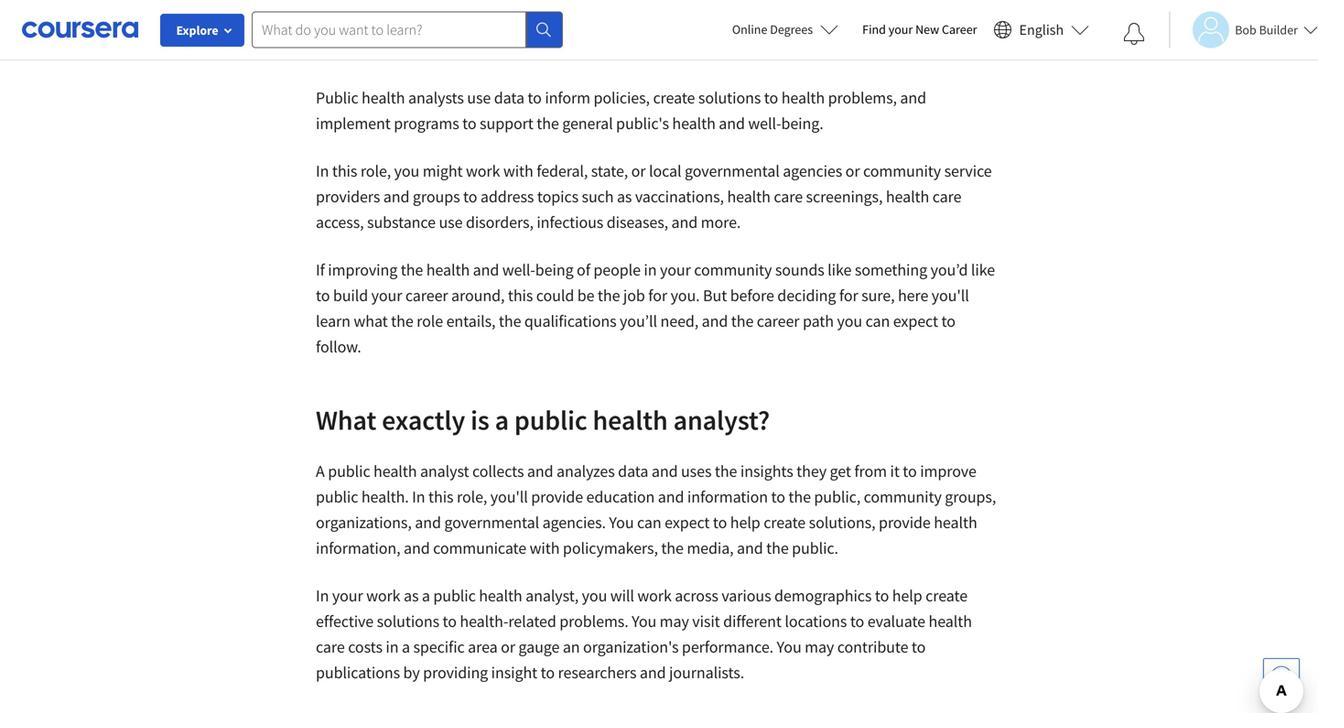 Task type: locate. For each thing, give the bounding box(es) containing it.
as right such
[[617, 186, 632, 207]]

1 horizontal spatial can
[[866, 311, 890, 331]]

locations
[[785, 611, 847, 632]]

0 vertical spatial role,
[[360, 161, 391, 181]]

create inside a public health analyst collects and analyzes data and uses the insights they get from it to improve public health. in this role, you'll provide education and information to the public, community groups, organizations, and governmental agencies. you can expect to help create solutions, provide health information, and communicate with policymakers, the media, and the public.
[[764, 512, 806, 533]]

0 horizontal spatial use
[[439, 212, 463, 232]]

1 vertical spatial career
[[757, 311, 800, 331]]

community up screenings,
[[863, 161, 941, 181]]

1 vertical spatial a
[[422, 585, 430, 606]]

you'll down the you'd
[[932, 285, 969, 306]]

disorders,
[[466, 212, 534, 232]]

1 horizontal spatial this
[[428, 487, 454, 507]]

or left local
[[631, 161, 646, 181]]

create inside public health analysts use data to inform policies, create solutions to health problems, and implement programs to support the general public's health and well-being.
[[653, 87, 695, 108]]

you up organization's
[[632, 611, 656, 632]]

0 horizontal spatial well-
[[502, 260, 535, 280]]

agencies
[[783, 161, 842, 181]]

providers
[[316, 186, 380, 207]]

to down information
[[713, 512, 727, 533]]

you'll
[[932, 285, 969, 306], [490, 487, 528, 507]]

help down information
[[730, 512, 760, 533]]

bob builder button
[[1169, 11, 1318, 48]]

bob
[[1235, 22, 1257, 38]]

this up providers
[[332, 161, 357, 181]]

this down analyst
[[428, 487, 454, 507]]

groups,
[[945, 487, 996, 507]]

can
[[866, 311, 890, 331], [637, 512, 661, 533]]

online degrees
[[732, 21, 813, 38]]

a up specific
[[422, 585, 430, 606]]

1 vertical spatial expect
[[665, 512, 710, 533]]

to down online degrees
[[764, 87, 778, 108]]

1 horizontal spatial use
[[467, 87, 491, 108]]

may left the visit
[[660, 611, 689, 632]]

2 vertical spatial you
[[582, 585, 607, 606]]

1 horizontal spatial solutions
[[698, 87, 761, 108]]

health up health.
[[374, 461, 417, 481]]

governmental up more.
[[685, 161, 780, 181]]

1 vertical spatial use
[[439, 212, 463, 232]]

in inside in your work as a public health analyst, you will work across various demographics to help create effective solutions to health-related problems. you may visit different locations to evaluate health care costs in a specific area or gauge an organization's performance. you may contribute to publications by providing insight to researchers and journalists.
[[316, 585, 329, 606]]

0 vertical spatial provide
[[531, 487, 583, 507]]

0 vertical spatial as
[[617, 186, 632, 207]]

role,
[[360, 161, 391, 181], [457, 487, 487, 507]]

you up problems.
[[582, 585, 607, 606]]

solutions inside in your work as a public health analyst, you will work across various demographics to help create effective solutions to health-related problems. you may visit different locations to evaluate health care costs in a specific area or gauge an organization's performance. you may contribute to publications by providing insight to researchers and journalists.
[[377, 611, 439, 632]]

online degrees button
[[717, 9, 853, 49]]

use up the support
[[467, 87, 491, 108]]

2 horizontal spatial or
[[845, 161, 860, 181]]

2 vertical spatial in
[[316, 585, 329, 606]]

well- inside if improving the health and well-being of people in your community sounds like something you'd like to build your career around, this could be the job for you. but before deciding for sure, here you'll learn what the role entails, the qualifications you'll need, and the career path you can expect to follow.
[[502, 260, 535, 280]]

for
[[648, 285, 667, 306], [839, 285, 858, 306]]

in inside if improving the health and well-being of people in your community sounds like something you'd like to build your career around, this could be the job for you. but before deciding for sure, here you'll learn what the role entails, the qualifications you'll need, and the career path you can expect to follow.
[[644, 260, 657, 280]]

1 horizontal spatial help
[[892, 585, 922, 606]]

help inside in your work as a public health analyst, you will work across various demographics to help create effective solutions to health-related problems. you may visit different locations to evaluate health care costs in a specific area or gauge an organization's performance. you may contribute to publications by providing insight to researchers and journalists.
[[892, 585, 922, 606]]

0 vertical spatial in
[[644, 260, 657, 280]]

1 horizontal spatial you'll
[[932, 285, 969, 306]]

care down effective
[[316, 637, 345, 657]]

use
[[467, 87, 491, 108], [439, 212, 463, 232]]

organizations,
[[316, 512, 412, 533]]

work up address
[[466, 161, 500, 181]]

care down service in the right of the page
[[933, 186, 962, 207]]

1 horizontal spatial expect
[[893, 311, 938, 331]]

career up role
[[405, 285, 448, 306]]

performance.
[[682, 637, 774, 657]]

improve
[[920, 461, 977, 481]]

need,
[[660, 311, 699, 331]]

1 vertical spatial you
[[837, 311, 862, 331]]

by
[[403, 662, 420, 683]]

your up effective
[[332, 585, 363, 606]]

0 vertical spatial solutions
[[698, 87, 761, 108]]

in up effective
[[316, 585, 329, 606]]

0 horizontal spatial care
[[316, 637, 345, 657]]

1 vertical spatial governmental
[[444, 512, 539, 533]]

is
[[471, 403, 489, 437]]

your
[[889, 21, 913, 38], [660, 260, 691, 280], [371, 285, 402, 306], [332, 585, 363, 606]]

and down organization's
[[640, 662, 666, 683]]

different
[[723, 611, 782, 632]]

0 vertical spatial this
[[332, 161, 357, 181]]

0 vertical spatial community
[[863, 161, 941, 181]]

you'll down collects
[[490, 487, 528, 507]]

a up by
[[402, 637, 410, 657]]

care
[[774, 186, 803, 207], [933, 186, 962, 207], [316, 637, 345, 657]]

you inside if improving the health and well-being of people in your community sounds like something you'd like to build your career around, this could be the job for you. but before deciding for sure, here you'll learn what the role entails, the qualifications you'll need, and the career path you can expect to follow.
[[837, 311, 862, 331]]

the down inform on the left of page
[[537, 113, 559, 134]]

in up providers
[[316, 161, 329, 181]]

to down if
[[316, 285, 330, 306]]

health down groups,
[[934, 512, 977, 533]]

or up screenings,
[[845, 161, 860, 181]]

1 vertical spatial well-
[[502, 260, 535, 280]]

0 vertical spatial expect
[[893, 311, 938, 331]]

0 horizontal spatial solutions
[[377, 611, 439, 632]]

1 vertical spatial may
[[805, 637, 834, 657]]

problems,
[[828, 87, 897, 108]]

follow.
[[316, 336, 361, 357]]

2 vertical spatial community
[[864, 487, 942, 507]]

0 vertical spatial in
[[316, 161, 329, 181]]

such
[[582, 186, 614, 207]]

0 horizontal spatial governmental
[[444, 512, 539, 533]]

1 for from the left
[[648, 285, 667, 306]]

you.
[[671, 285, 700, 306]]

0 horizontal spatial role,
[[360, 161, 391, 181]]

governmental up communicate
[[444, 512, 539, 533]]

can down sure,
[[866, 311, 890, 331]]

with down agencies.
[[530, 538, 560, 558]]

career
[[942, 21, 977, 38]]

health up analyzes
[[593, 403, 668, 437]]

0 horizontal spatial as
[[404, 585, 419, 606]]

1 horizontal spatial create
[[764, 512, 806, 533]]

to down gauge
[[541, 662, 555, 683]]

0 vertical spatial career
[[405, 285, 448, 306]]

work up effective
[[366, 585, 400, 606]]

the left "media,"
[[661, 538, 684, 558]]

people
[[593, 260, 641, 280]]

your right the find
[[889, 21, 913, 38]]

in for work
[[316, 585, 329, 606]]

data up "education"
[[618, 461, 648, 481]]

you down "education"
[[609, 512, 634, 533]]

1 horizontal spatial data
[[618, 461, 648, 481]]

1 vertical spatial help
[[892, 585, 922, 606]]

this left could
[[508, 285, 533, 306]]

in right costs
[[386, 637, 399, 657]]

service
[[944, 161, 992, 181]]

1 vertical spatial with
[[530, 538, 560, 558]]

provide up agencies.
[[531, 487, 583, 507]]

expect inside if improving the health and well-being of people in your community sounds like something you'd like to build your career around, this could be the job for you. but before deciding for sure, here you'll learn what the role entails, the qualifications you'll need, and the career path you can expect to follow.
[[893, 311, 938, 331]]

1 horizontal spatial career
[[757, 311, 800, 331]]

expect up "media,"
[[665, 512, 710, 533]]

may
[[660, 611, 689, 632], [805, 637, 834, 657]]

show notifications image
[[1123, 23, 1145, 45]]

you right path
[[837, 311, 862, 331]]

a right is
[[495, 403, 509, 437]]

2 horizontal spatial you
[[837, 311, 862, 331]]

0 vertical spatial data
[[494, 87, 524, 108]]

you'll inside if improving the health and well-being of people in your community sounds like something you'd like to build your career around, this could be the job for you. but before deciding for sure, here you'll learn what the role entails, the qualifications you'll need, and the career path you can expect to follow.
[[932, 285, 969, 306]]

0 horizontal spatial create
[[653, 87, 695, 108]]

2 horizontal spatial care
[[933, 186, 962, 207]]

find
[[862, 21, 886, 38]]

0 horizontal spatial like
[[828, 260, 852, 280]]

2 vertical spatial create
[[926, 585, 968, 606]]

public
[[514, 403, 587, 437], [328, 461, 370, 481], [316, 487, 358, 507], [433, 585, 476, 606]]

you inside in your work as a public health analyst, you will work across various demographics to help create effective solutions to health-related problems. you may visit different locations to evaluate health care costs in a specific area or gauge an organization's performance. you may contribute to publications by providing insight to researchers and journalists.
[[582, 585, 607, 606]]

explore button
[[160, 14, 244, 47]]

in
[[316, 161, 329, 181], [412, 487, 425, 507], [316, 585, 329, 606]]

expect down here
[[893, 311, 938, 331]]

contribute
[[837, 637, 908, 657]]

1 vertical spatial solutions
[[377, 611, 439, 632]]

0 vertical spatial governmental
[[685, 161, 780, 181]]

the
[[537, 113, 559, 134], [401, 260, 423, 280], [598, 285, 620, 306], [391, 311, 413, 331], [499, 311, 521, 331], [731, 311, 754, 331], [715, 461, 737, 481], [788, 487, 811, 507], [661, 538, 684, 558], [766, 538, 789, 558]]

information
[[687, 487, 768, 507]]

0 horizontal spatial data
[[494, 87, 524, 108]]

1 horizontal spatial for
[[839, 285, 858, 306]]

What do you want to learn? text field
[[252, 11, 526, 48]]

data inside public health analysts use data to inform policies, create solutions to health problems, and implement programs to support the general public's health and well-being.
[[494, 87, 524, 108]]

like right sounds
[[828, 260, 852, 280]]

it
[[890, 461, 900, 481]]

1 vertical spatial you'll
[[490, 487, 528, 507]]

your inside in your work as a public health analyst, you will work across various demographics to help create effective solutions to health-related problems. you may visit different locations to evaluate health care costs in a specific area or gauge an organization's performance. you may contribute to publications by providing insight to researchers and journalists.
[[332, 585, 363, 606]]

1 vertical spatial data
[[618, 461, 648, 481]]

1 vertical spatial in
[[386, 637, 399, 657]]

and down vaccinations,
[[671, 212, 698, 232]]

communicate
[[433, 538, 526, 558]]

and
[[900, 87, 926, 108], [719, 113, 745, 134], [383, 186, 410, 207], [671, 212, 698, 232], [473, 260, 499, 280], [702, 311, 728, 331], [527, 461, 553, 481], [652, 461, 678, 481], [658, 487, 684, 507], [415, 512, 441, 533], [404, 538, 430, 558], [737, 538, 763, 558], [640, 662, 666, 683]]

role, up providers
[[360, 161, 391, 181]]

the inside public health analysts use data to inform policies, create solutions to health problems, and implement programs to support the general public's health and well-being.
[[537, 113, 559, 134]]

0 horizontal spatial in
[[386, 637, 399, 657]]

2 for from the left
[[839, 285, 858, 306]]

0 horizontal spatial help
[[730, 512, 760, 533]]

role, down collects
[[457, 487, 487, 507]]

find your new career link
[[853, 18, 986, 41]]

0 horizontal spatial or
[[501, 637, 515, 657]]

1 like from the left
[[828, 260, 852, 280]]

care down agencies
[[774, 186, 803, 207]]

career down before
[[757, 311, 800, 331]]

vaccinations,
[[635, 186, 724, 207]]

in inside a public health analyst collects and analyzes data and uses the insights they get from it to improve public health. in this role, you'll provide education and information to the public, community groups, organizations, and governmental agencies. you can expect to help create solutions, provide health information, and communicate with policymakers, the media, and the public.
[[412, 487, 425, 507]]

0 vertical spatial use
[[467, 87, 491, 108]]

0 vertical spatial you
[[394, 161, 419, 181]]

use down groups
[[439, 212, 463, 232]]

0 vertical spatial create
[[653, 87, 695, 108]]

entails,
[[446, 311, 496, 331]]

0 horizontal spatial can
[[637, 512, 661, 533]]

data up the support
[[494, 87, 524, 108]]

the down 'substance'
[[401, 260, 423, 280]]

1 vertical spatial community
[[694, 260, 772, 280]]

degrees
[[770, 21, 813, 38]]

diseases,
[[607, 212, 668, 232]]

in up job
[[644, 260, 657, 280]]

english button
[[986, 0, 1097, 59]]

2 vertical spatial this
[[428, 487, 454, 507]]

0 horizontal spatial this
[[332, 161, 357, 181]]

in inside in this role, you might work with federal, state, or local governmental agencies or community service providers and groups to address topics such as vaccinations, health care screenings, health care access, substance use disorders, infectious diseases, and more.
[[316, 161, 329, 181]]

1 vertical spatial this
[[508, 285, 533, 306]]

can inside if improving the health and well-being of people in your community sounds like something you'd like to build your career around, this could be the job for you. but before deciding for sure, here you'll learn what the role entails, the qualifications you'll need, and the career path you can expect to follow.
[[866, 311, 890, 331]]

expect
[[893, 311, 938, 331], [665, 512, 710, 533]]

community inside in this role, you might work with federal, state, or local governmental agencies or community service providers and groups to address topics such as vaccinations, health care screenings, health care access, substance use disorders, infectious diseases, and more.
[[863, 161, 941, 181]]

help up evaluate
[[892, 585, 922, 606]]

0 horizontal spatial for
[[648, 285, 667, 306]]

1 horizontal spatial a
[[422, 585, 430, 606]]

analyst?
[[673, 403, 770, 437]]

analyst
[[420, 461, 469, 481]]

new
[[915, 21, 939, 38]]

0 vertical spatial can
[[866, 311, 890, 331]]

health
[[362, 87, 405, 108], [781, 87, 825, 108], [672, 113, 716, 134], [727, 186, 771, 207], [886, 186, 929, 207], [426, 260, 470, 280], [593, 403, 668, 437], [374, 461, 417, 481], [934, 512, 977, 533], [479, 585, 522, 606], [929, 611, 972, 632]]

to down the you'd
[[941, 311, 956, 331]]

being.
[[781, 113, 823, 134]]

what
[[316, 403, 376, 437]]

community inside if improving the health and well-being of people in your community sounds like something you'd like to build your career around, this could be the job for you. but before deciding for sure, here you'll learn what the role entails, the qualifications you'll need, and the career path you can expect to follow.
[[694, 260, 772, 280]]

may down locations
[[805, 637, 834, 657]]

2 like from the left
[[971, 260, 995, 280]]

and right collects
[[527, 461, 553, 481]]

0 horizontal spatial may
[[660, 611, 689, 632]]

and up 'substance'
[[383, 186, 410, 207]]

1 horizontal spatial as
[[617, 186, 632, 207]]

1 horizontal spatial you
[[582, 585, 607, 606]]

topics
[[537, 186, 579, 207]]

data inside a public health analyst collects and analyzes data and uses the insights they get from it to improve public health. in this role, you'll provide education and information to the public, community groups, organizations, and governmental agencies. you can expect to help create solutions, provide health information, and communicate with policymakers, the media, and the public.
[[618, 461, 648, 481]]

work right will
[[637, 585, 672, 606]]

2 horizontal spatial this
[[508, 285, 533, 306]]

will
[[610, 585, 634, 606]]

evaluate
[[867, 611, 925, 632]]

for left sure,
[[839, 285, 858, 306]]

programs
[[394, 113, 459, 134]]

address
[[480, 186, 534, 207]]

None search field
[[252, 11, 563, 48]]

1 vertical spatial as
[[404, 585, 419, 606]]

0 horizontal spatial career
[[405, 285, 448, 306]]

well-
[[748, 113, 781, 134], [502, 260, 535, 280]]

with up address
[[503, 161, 533, 181]]

1 horizontal spatial may
[[805, 637, 834, 657]]

2 horizontal spatial create
[[926, 585, 968, 606]]

1 horizontal spatial provide
[[879, 512, 931, 533]]

health up health-
[[479, 585, 522, 606]]

you down locations
[[777, 637, 802, 657]]

community up but
[[694, 260, 772, 280]]

as
[[617, 186, 632, 207], [404, 585, 419, 606]]

solutions inside public health analysts use data to inform policies, create solutions to health problems, and implement programs to support the general public's health and well-being.
[[698, 87, 761, 108]]

0 vertical spatial you
[[609, 512, 634, 533]]

organization's
[[583, 637, 679, 657]]

1 vertical spatial in
[[412, 487, 425, 507]]

0 vertical spatial with
[[503, 161, 533, 181]]

for right job
[[648, 285, 667, 306]]

related
[[508, 611, 556, 632]]

infectious
[[537, 212, 603, 232]]

0 horizontal spatial you'll
[[490, 487, 528, 507]]

1 vertical spatial role,
[[457, 487, 487, 507]]

the left role
[[391, 311, 413, 331]]

before
[[730, 285, 774, 306]]

can down "education"
[[637, 512, 661, 533]]

analyzes
[[557, 461, 615, 481]]

health right evaluate
[[929, 611, 972, 632]]

1 horizontal spatial governmental
[[685, 161, 780, 181]]

with
[[503, 161, 533, 181], [530, 538, 560, 558]]

2 vertical spatial a
[[402, 637, 410, 657]]

0 horizontal spatial expect
[[665, 512, 710, 533]]

0 horizontal spatial you
[[394, 161, 419, 181]]

you inside in this role, you might work with federal, state, or local governmental agencies or community service providers and groups to address topics such as vaccinations, health care screenings, health care access, substance use disorders, infectious diseases, and more.
[[394, 161, 419, 181]]

health up being. at the right top of page
[[781, 87, 825, 108]]

1 vertical spatial can
[[637, 512, 661, 533]]

like right the you'd
[[971, 260, 995, 280]]

or right area
[[501, 637, 515, 657]]

collects
[[472, 461, 524, 481]]

this
[[332, 161, 357, 181], [508, 285, 533, 306], [428, 487, 454, 507]]

provide down it
[[879, 512, 931, 533]]

analyst,
[[526, 585, 579, 606]]

community down it
[[864, 487, 942, 507]]

access,
[[316, 212, 364, 232]]

1 horizontal spatial well-
[[748, 113, 781, 134]]

you
[[609, 512, 634, 533], [632, 611, 656, 632], [777, 637, 802, 657]]

health up more.
[[727, 186, 771, 207]]

public up health-
[[433, 585, 476, 606]]

0 vertical spatial help
[[730, 512, 760, 533]]

1 vertical spatial provide
[[879, 512, 931, 533]]

0 vertical spatial you'll
[[932, 285, 969, 306]]



Task type: vqa. For each thing, say whether or not it's contained in the screenshot.
education
yes



Task type: describe. For each thing, give the bounding box(es) containing it.
0 horizontal spatial work
[[366, 585, 400, 606]]

and right "media,"
[[737, 538, 763, 558]]

to up contribute on the right bottom of the page
[[850, 611, 864, 632]]

1 horizontal spatial or
[[631, 161, 646, 181]]

uses
[[681, 461, 712, 481]]

health up implement
[[362, 87, 405, 108]]

solutions,
[[809, 512, 875, 533]]

of
[[577, 260, 590, 280]]

your up you.
[[660, 260, 691, 280]]

publications
[[316, 662, 400, 683]]

gauge
[[518, 637, 560, 657]]

2 horizontal spatial work
[[637, 585, 672, 606]]

can inside a public health analyst collects and analyzes data and uses the insights they get from it to improve public health. in this role, you'll provide education and information to the public, community groups, organizations, and governmental agencies. you can expect to help create solutions, provide health information, and communicate with policymakers, the media, and the public.
[[637, 512, 661, 533]]

and up around,
[[473, 260, 499, 280]]

and inside in your work as a public health analyst, you will work across various demographics to help create effective solutions to health-related problems. you may visit different locations to evaluate health care costs in a specific area or gauge an organization's performance. you may contribute to publications by providing insight to researchers and journalists.
[[640, 662, 666, 683]]

but
[[703, 285, 727, 306]]

deciding
[[777, 285, 836, 306]]

public up analyzes
[[514, 403, 587, 437]]

and down but
[[702, 311, 728, 331]]

you'd
[[931, 260, 968, 280]]

to up specific
[[443, 611, 457, 632]]

you'll inside a public health analyst collects and analyzes data and uses the insights they get from it to improve public health. in this role, you'll provide education and information to the public, community groups, organizations, and governmental agencies. you can expect to help create solutions, provide health information, and communicate with policymakers, the media, and the public.
[[490, 487, 528, 507]]

help inside a public health analyst collects and analyzes data and uses the insights they get from it to improve public health. in this role, you'll provide education and information to the public, community groups, organizations, and governmental agencies. you can expect to help create solutions, provide health information, and communicate with policymakers, the media, and the public.
[[730, 512, 760, 533]]

specific
[[413, 637, 465, 657]]

visit
[[692, 611, 720, 632]]

and right information,
[[404, 538, 430, 558]]

costs
[[348, 637, 383, 657]]

if
[[316, 260, 325, 280]]

something
[[855, 260, 927, 280]]

be
[[577, 285, 594, 306]]

create inside in your work as a public health analyst, you will work across various demographics to help create effective solutions to health-related problems. you may visit different locations to evaluate health care costs in a specific area or gauge an organization's performance. you may contribute to publications by providing insight to researchers and journalists.
[[926, 585, 968, 606]]

2 vertical spatial you
[[777, 637, 802, 657]]

get
[[830, 461, 851, 481]]

care inside in your work as a public health analyst, you will work across various demographics to help create effective solutions to health-related problems. you may visit different locations to evaluate health care costs in a specific area or gauge an organization's performance. you may contribute to publications by providing insight to researchers and journalists.
[[316, 637, 345, 657]]

with inside in this role, you might work with federal, state, or local governmental agencies or community service providers and groups to address topics such as vaccinations, health care screenings, health care access, substance use disorders, infectious diseases, and more.
[[503, 161, 533, 181]]

health right public's
[[672, 113, 716, 134]]

improving
[[328, 260, 397, 280]]

to up evaluate
[[875, 585, 889, 606]]

role
[[417, 311, 443, 331]]

and left being. at the right top of page
[[719, 113, 745, 134]]

health right screenings,
[[886, 186, 929, 207]]

work inside in this role, you might work with federal, state, or local governmental agencies or community service providers and groups to address topics such as vaccinations, health care screenings, health care access, substance use disorders, infectious diseases, and more.
[[466, 161, 500, 181]]

policies,
[[594, 87, 650, 108]]

education
[[586, 487, 655, 507]]

explore
[[176, 22, 218, 38]]

around,
[[451, 285, 505, 306]]

public down a
[[316, 487, 358, 507]]

sounds
[[775, 260, 824, 280]]

in for role,
[[316, 161, 329, 181]]

as inside in this role, you might work with federal, state, or local governmental agencies or community service providers and groups to address topics such as vaccinations, health care screenings, health care access, substance use disorders, infectious diseases, and more.
[[617, 186, 632, 207]]

journalists.
[[669, 662, 744, 683]]

insights
[[740, 461, 793, 481]]

health.
[[361, 487, 409, 507]]

local
[[649, 161, 681, 181]]

you inside a public health analyst collects and analyzes data and uses the insights they get from it to improve public health. in this role, you'll provide education and information to the public, community groups, organizations, and governmental agencies. you can expect to help create solutions, provide health information, and communicate with policymakers, the media, and the public.
[[609, 512, 634, 533]]

analysts
[[408, 87, 464, 108]]

implement
[[316, 113, 391, 134]]

to down evaluate
[[912, 637, 926, 657]]

coursera image
[[22, 15, 138, 44]]

this inside if improving the health and well-being of people in your community sounds like something you'd like to build your career around, this could be the job for you. but before deciding for sure, here you'll learn what the role entails, the qualifications you'll need, and the career path you can expect to follow.
[[508, 285, 533, 306]]

use inside in this role, you might work with federal, state, or local governmental agencies or community service providers and groups to address topics such as vaccinations, health care screenings, health care access, substance use disorders, infectious diseases, and more.
[[439, 212, 463, 232]]

this inside a public health analyst collects and analyzes data and uses the insights they get from it to improve public health. in this role, you'll provide education and information to the public, community groups, organizations, and governmental agencies. you can expect to help create solutions, provide health information, and communicate with policymakers, the media, and the public.
[[428, 487, 454, 507]]

0 vertical spatial may
[[660, 611, 689, 632]]

public inside in your work as a public health analyst, you will work across various demographics to help create effective solutions to health-related problems. you may visit different locations to evaluate health care costs in a specific area or gauge an organization's performance. you may contribute to publications by providing insight to researchers and journalists.
[[433, 585, 476, 606]]

path
[[803, 311, 834, 331]]

governmental inside a public health analyst collects and analyzes data and uses the insights they get from it to improve public health. in this role, you'll provide education and information to the public, community groups, organizations, and governmental agencies. you can expect to help create solutions, provide health information, and communicate with policymakers, the media, and the public.
[[444, 512, 539, 533]]

builder
[[1259, 22, 1298, 38]]

insight
[[491, 662, 537, 683]]

build
[[333, 285, 368, 306]]

state,
[[591, 161, 628, 181]]

[featured image] a public health analyst in scrubs looks at data on a computer screen. image
[[316, 0, 1002, 41]]

substance
[[367, 212, 436, 232]]

0 horizontal spatial provide
[[531, 487, 583, 507]]

as inside in your work as a public health analyst, you will work across various demographics to help create effective solutions to health-related problems. you may visit different locations to evaluate health care costs in a specific area or gauge an organization's performance. you may contribute to publications by providing insight to researchers and journalists.
[[404, 585, 419, 606]]

qualifications
[[524, 311, 617, 331]]

and left uses
[[652, 461, 678, 481]]

health-
[[460, 611, 508, 632]]

help center image
[[1271, 665, 1292, 687]]

this inside in this role, you might work with federal, state, or local governmental agencies or community service providers and groups to address topics such as vaccinations, health care screenings, health care access, substance use disorders, infectious diseases, and more.
[[332, 161, 357, 181]]

and down analyst
[[415, 512, 441, 533]]

expect inside a public health analyst collects and analyzes data and uses the insights they get from it to improve public health. in this role, you'll provide education and information to the public, community groups, organizations, and governmental agencies. you can expect to help create solutions, provide health information, and communicate with policymakers, the media, and the public.
[[665, 512, 710, 533]]

use inside public health analysts use data to inform policies, create solutions to health problems, and implement programs to support the general public's health and well-being.
[[467, 87, 491, 108]]

what
[[354, 311, 388, 331]]

community inside a public health analyst collects and analyzes data and uses the insights they get from it to improve public health. in this role, you'll provide education and information to the public, community groups, organizations, and governmental agencies. you can expect to help create solutions, provide health information, and communicate with policymakers, the media, and the public.
[[864, 487, 942, 507]]

1 vertical spatial you
[[632, 611, 656, 632]]

with inside a public health analyst collects and analyzes data and uses the insights they get from it to improve public health. in this role, you'll provide education and information to the public, community groups, organizations, and governmental agencies. you can expect to help create solutions, provide health information, and communicate with policymakers, the media, and the public.
[[530, 538, 560, 558]]

area
[[468, 637, 498, 657]]

and right the problems,
[[900, 87, 926, 108]]

the right entails,
[[499, 311, 521, 331]]

1 horizontal spatial care
[[774, 186, 803, 207]]

general
[[562, 113, 613, 134]]

sure,
[[861, 285, 895, 306]]

the left the public.
[[766, 538, 789, 558]]

across
[[675, 585, 718, 606]]

find your new career
[[862, 21, 977, 38]]

public's
[[616, 113, 669, 134]]

might
[[423, 161, 463, 181]]

the right be
[[598, 285, 620, 306]]

public right a
[[328, 461, 370, 481]]

to down insights
[[771, 487, 785, 507]]

the up information
[[715, 461, 737, 481]]

public
[[316, 87, 358, 108]]

agencies.
[[542, 512, 606, 533]]

job
[[623, 285, 645, 306]]

health inside if improving the health and well-being of people in your community sounds like something you'd like to build your career around, this could be the job for you. but before deciding for sure, here you'll learn what the role entails, the qualifications you'll need, and the career path you can expect to follow.
[[426, 260, 470, 280]]

information,
[[316, 538, 400, 558]]

what exactly is a public health analyst?
[[316, 403, 770, 437]]

public.
[[792, 538, 838, 558]]

screenings,
[[806, 186, 883, 207]]

in inside in your work as a public health analyst, you will work across various demographics to help create effective solutions to health-related problems. you may visit different locations to evaluate health care costs in a specific area or gauge an organization's performance. you may contribute to publications by providing insight to researchers and journalists.
[[386, 637, 399, 657]]

policymakers,
[[563, 538, 658, 558]]

providing
[[423, 662, 488, 683]]

to left inform on the left of page
[[528, 87, 542, 108]]

an
[[563, 637, 580, 657]]

or inside in your work as a public health analyst, you will work across various demographics to help create effective solutions to health-related problems. you may visit different locations to evaluate health care costs in a specific area or gauge an organization's performance. you may contribute to publications by providing insight to researchers and journalists.
[[501, 637, 515, 657]]

effective
[[316, 611, 374, 632]]

inform
[[545, 87, 590, 108]]

role, inside in this role, you might work with federal, state, or local governmental agencies or community service providers and groups to address topics such as vaccinations, health care screenings, health care access, substance use disorders, infectious diseases, and more.
[[360, 161, 391, 181]]

online
[[732, 21, 767, 38]]

a
[[316, 461, 325, 481]]

the down before
[[731, 311, 754, 331]]

here
[[898, 285, 928, 306]]

0 horizontal spatial a
[[402, 637, 410, 657]]

support
[[480, 113, 533, 134]]

media,
[[687, 538, 734, 558]]

if improving the health and well-being of people in your community sounds like something you'd like to build your career around, this could be the job for you. but before deciding for sure, here you'll learn what the role entails, the qualifications you'll need, and the career path you can expect to follow.
[[316, 260, 995, 357]]

role, inside a public health analyst collects and analyzes data and uses the insights they get from it to improve public health. in this role, you'll provide education and information to the public, community groups, organizations, and governmental agencies. you can expect to help create solutions, provide health information, and communicate with policymakers, the media, and the public.
[[457, 487, 487, 507]]

your up the what
[[371, 285, 402, 306]]

in this role, you might work with federal, state, or local governmental agencies or community service providers and groups to address topics such as vaccinations, health care screenings, health care access, substance use disorders, infectious diseases, and more.
[[316, 161, 992, 232]]

problems.
[[560, 611, 628, 632]]

the down they
[[788, 487, 811, 507]]

learn
[[316, 311, 351, 331]]

to right it
[[903, 461, 917, 481]]

they
[[796, 461, 827, 481]]

exactly
[[382, 403, 465, 437]]

bob builder
[[1235, 22, 1298, 38]]

to left the support
[[462, 113, 476, 134]]

from
[[854, 461, 887, 481]]

governmental inside in this role, you might work with federal, state, or local governmental agencies or community service providers and groups to address topics such as vaccinations, health care screenings, health care access, substance use disorders, infectious diseases, and more.
[[685, 161, 780, 181]]

2 horizontal spatial a
[[495, 403, 509, 437]]

demographics
[[774, 585, 872, 606]]

well- inside public health analysts use data to inform policies, create solutions to health problems, and implement programs to support the general public's health and well-being.
[[748, 113, 781, 134]]

and down uses
[[658, 487, 684, 507]]

could
[[536, 285, 574, 306]]

to inside in this role, you might work with federal, state, or local governmental agencies or community service providers and groups to address topics such as vaccinations, health care screenings, health care access, substance use disorders, infectious diseases, and more.
[[463, 186, 477, 207]]

a public health analyst collects and analyzes data and uses the insights they get from it to improve public health. in this role, you'll provide education and information to the public, community groups, organizations, and governmental agencies. you can expect to help create solutions, provide health information, and communicate with policymakers, the media, and the public.
[[316, 461, 996, 558]]



